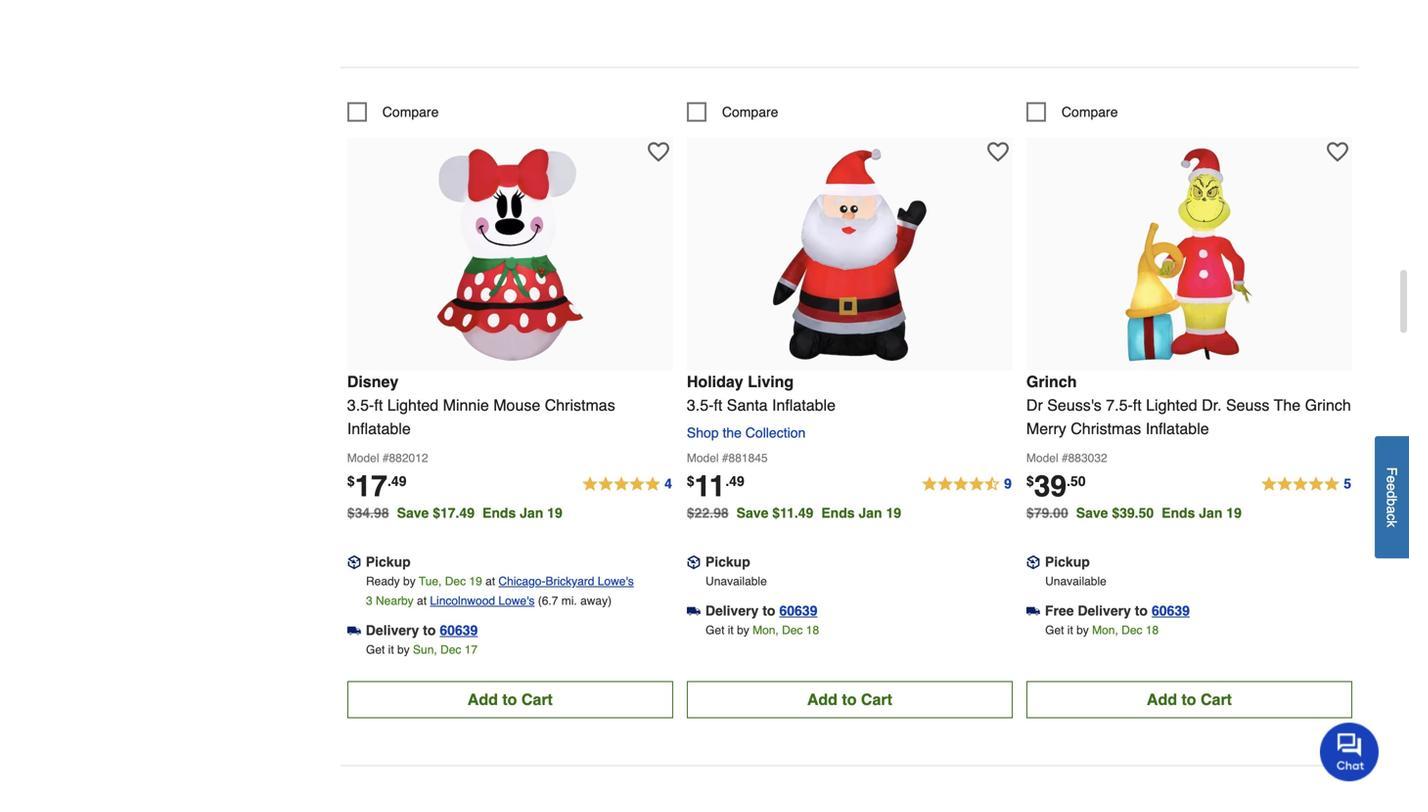 Task type: describe. For each thing, give the bounding box(es) containing it.
merry
[[1027, 420, 1067, 438]]

883032
[[1069, 452, 1108, 466]]

k
[[1385, 521, 1400, 528]]

ends jan 19 element for 11
[[822, 506, 910, 521]]

dr.
[[1202, 397, 1222, 415]]

actual price $39.50 element
[[1027, 470, 1086, 504]]

9
[[1005, 476, 1012, 492]]

2 heart outline image from the left
[[1327, 142, 1349, 163]]

dr
[[1027, 397, 1043, 415]]

1 add to cart button from the left
[[347, 682, 673, 719]]

18 for to
[[1146, 624, 1159, 638]]

add for 3rd add to cart button
[[1147, 691, 1178, 709]]

inflatable inside grinch dr seuss's 7.5-ft lighted dr. seuss the grinch merry christmas inflatable
[[1146, 420, 1210, 438]]

2 horizontal spatial delivery
[[1078, 604, 1132, 619]]

model for 3.5-ft lighted minnie mouse christmas inflatable
[[347, 452, 379, 466]]

add to cart for 3rd add to cart button
[[1147, 691, 1233, 709]]

holiday
[[687, 373, 744, 391]]

5 stars image for 17
[[582, 474, 673, 497]]

5014124569 element
[[347, 102, 439, 122]]

ft inside disney 3.5-ft lighted minnie mouse christmas inflatable
[[374, 397, 383, 415]]

.49 for 17
[[388, 474, 407, 490]]

1 horizontal spatial lowe's
[[598, 575, 634, 589]]

savings save $11.49 element
[[737, 506, 910, 521]]

was price $34.98 element
[[347, 501, 397, 521]]

santa
[[727, 397, 768, 415]]

3 add to cart button from the left
[[1027, 682, 1353, 719]]

it for truck filled "icon" to the left
[[388, 644, 394, 658]]

.49 for 11
[[726, 474, 745, 490]]

60639 for 18
[[780, 604, 818, 619]]

shop
[[687, 426, 719, 441]]

3
[[366, 595, 373, 609]]

was price $79.00 element
[[1027, 501, 1077, 521]]

disney
[[347, 373, 399, 391]]

$11.49
[[773, 506, 814, 521]]

1 e from the top
[[1385, 476, 1400, 484]]

5014124897 element
[[1027, 102, 1119, 122]]

add for 2nd add to cart button from the left
[[808, 691, 838, 709]]

$34.98
[[347, 506, 389, 521]]

get for truck filled "icon" to the middle
[[706, 624, 725, 638]]

lighted inside grinch dr seuss's 7.5-ft lighted dr. seuss the grinch merry christmas inflatable
[[1147, 397, 1198, 415]]

by for 60639 button related to truck filled "icon" to the left
[[397, 644, 410, 658]]

shop the collection
[[687, 426, 806, 441]]

a
[[1385, 506, 1400, 514]]

ends for 17
[[483, 506, 516, 521]]

5
[[1344, 476, 1352, 492]]

christmas inside disney 3.5-ft lighted minnie mouse christmas inflatable
[[545, 397, 615, 415]]

tue,
[[419, 575, 442, 589]]

19 for 39
[[1227, 506, 1242, 521]]

mon, for to
[[753, 624, 779, 638]]

free delivery to 60639
[[1045, 604, 1190, 619]]

away)
[[581, 595, 612, 609]]

1 pickup from the left
[[366, 555, 411, 570]]

0 vertical spatial at
[[486, 575, 495, 589]]

$ for 17
[[347, 474, 355, 490]]

(6.7
[[538, 595, 558, 609]]

jan for 11
[[859, 506, 883, 521]]

compare for 5014124635 element
[[722, 104, 779, 120]]

mouse
[[494, 397, 541, 415]]

4.5 stars image
[[921, 474, 1013, 497]]

the
[[1274, 397, 1301, 415]]

lincolnwood
[[430, 595, 495, 609]]

60639 button for truck filled "icon" to the middle
[[780, 602, 818, 621]]

chicago-
[[499, 575, 546, 589]]

1 horizontal spatial grinch
[[1306, 397, 1352, 415]]

3.5- inside holiday living 3.5-ft santa inflatable
[[687, 397, 714, 415]]

free
[[1045, 604, 1074, 619]]

$22.98 save $11.49 ends jan 19
[[687, 506, 902, 521]]

# for grinch dr seuss's 7.5-ft lighted dr. seuss the grinch merry christmas inflatable
[[1062, 452, 1069, 466]]

19 for 17
[[547, 506, 563, 521]]

ready by tue, dec 19 at chicago-brickyard lowe's 3 nearby at lincolnwood lowe's (6.7 mi. away)
[[366, 575, 634, 609]]

lighted inside disney 3.5-ft lighted minnie mouse christmas inflatable
[[387, 397, 439, 415]]

it for truck filled "icon" to the middle
[[728, 624, 734, 638]]

dec inside the ready by tue, dec 19 at chicago-brickyard lowe's 3 nearby at lincolnwood lowe's (6.7 mi. away)
[[445, 575, 466, 589]]

2 horizontal spatial 60639
[[1152, 604, 1190, 619]]

model # 882012
[[347, 452, 428, 466]]

0 horizontal spatial at
[[417, 595, 427, 609]]

jan for 39
[[1200, 506, 1223, 521]]

1 heart outline image from the left
[[988, 142, 1009, 163]]

11
[[695, 470, 726, 504]]

60639 button for truck filled "icon" to the left
[[440, 621, 478, 641]]

$ 17 .49
[[347, 470, 407, 504]]

mi.
[[562, 595, 577, 609]]

heart outline image
[[648, 142, 669, 163]]

grinch dr seuss's 7.5-ft lighted dr. seuss the grinch merry christmas inflatable
[[1027, 373, 1352, 438]]

2 pickup from the left
[[706, 555, 751, 570]]

save for 11
[[737, 506, 769, 521]]

19 for 11
[[886, 506, 902, 521]]

f e e d b a c k
[[1385, 468, 1400, 528]]

$79.00
[[1027, 506, 1069, 521]]

chicago-brickyard lowe's button
[[499, 572, 634, 592]]

f e e d b a c k button
[[1375, 436, 1410, 559]]

mon, for delivery
[[1093, 624, 1119, 638]]

1 cart from the left
[[522, 691, 553, 709]]

$34.98 save $17.49 ends jan 19
[[347, 506, 563, 521]]

add to cart for first add to cart button from left
[[468, 691, 553, 709]]



Task type: vqa. For each thing, say whether or not it's contained in the screenshot.
Customers Who Searched ''door interior'' Ultimately Bought heading
no



Task type: locate. For each thing, give the bounding box(es) containing it.
lowe's up away)
[[598, 575, 634, 589]]

by for truck filled "icon" to the middle's 60639 button
[[737, 624, 750, 638]]

e up b
[[1385, 484, 1400, 491]]

pickup image for truck filled "icon" to the middle
[[687, 556, 701, 570]]

nearby
[[376, 595, 414, 609]]

1 horizontal spatial get it by mon, dec 18
[[1046, 624, 1159, 638]]

1 horizontal spatial get
[[706, 624, 725, 638]]

1 horizontal spatial pickup image
[[687, 556, 701, 570]]

1 horizontal spatial cart
[[861, 691, 893, 709]]

$ 11 .49
[[687, 470, 745, 504]]

2 horizontal spatial add to cart
[[1147, 691, 1233, 709]]

1 horizontal spatial delivery to 60639
[[706, 604, 818, 619]]

2 jan from the left
[[859, 506, 883, 521]]

grinch up dr
[[1027, 373, 1077, 391]]

1 compare from the left
[[383, 104, 439, 120]]

add for first add to cart button from left
[[468, 691, 498, 709]]

3 jan from the left
[[1200, 506, 1223, 521]]

3.5- down disney
[[347, 397, 374, 415]]

2 horizontal spatial model
[[1027, 452, 1059, 466]]

model for dr seuss's 7.5-ft lighted dr. seuss the grinch merry christmas inflatable
[[1027, 452, 1059, 466]]

savings save $17.49 element
[[397, 506, 570, 521]]

3.5- down holiday
[[687, 397, 714, 415]]

ends jan 19 element right $11.49
[[822, 506, 910, 521]]

3 ends jan 19 element from the left
[[1162, 506, 1250, 521]]

1 horizontal spatial 18
[[1146, 624, 1159, 638]]

2 .49 from the left
[[726, 474, 745, 490]]

60639 button for the right truck filled "icon"
[[1152, 602, 1190, 621]]

1 vertical spatial lowe's
[[499, 595, 535, 609]]

save
[[397, 506, 429, 521], [737, 506, 769, 521], [1077, 506, 1109, 521]]

# down the
[[722, 452, 729, 466]]

jan
[[520, 506, 544, 521], [859, 506, 883, 521], [1200, 506, 1223, 521]]

0 horizontal spatial jan
[[520, 506, 544, 521]]

0 vertical spatial 17
[[355, 470, 388, 504]]

1 5 stars image from the left
[[582, 474, 673, 497]]

$17.49
[[433, 506, 475, 521]]

model down shop
[[687, 452, 719, 466]]

compare inside 5014124569 element
[[383, 104, 439, 120]]

1 horizontal spatial 60639
[[780, 604, 818, 619]]

# up .50
[[1062, 452, 1069, 466]]

living
[[748, 373, 794, 391]]

e
[[1385, 476, 1400, 484], [1385, 484, 1400, 491]]

0 horizontal spatial lighted
[[387, 397, 439, 415]]

ft right seuss's
[[1133, 397, 1142, 415]]

1 horizontal spatial model
[[687, 452, 719, 466]]

delivery to 60639 for mon,
[[706, 604, 818, 619]]

compare inside 5014124635 element
[[722, 104, 779, 120]]

ft down disney
[[374, 397, 383, 415]]

1 horizontal spatial compare
[[722, 104, 779, 120]]

1 horizontal spatial pickup
[[706, 555, 751, 570]]

compare
[[383, 104, 439, 120], [722, 104, 779, 120], [1062, 104, 1119, 120]]

ft inside holiday living 3.5-ft santa inflatable
[[714, 397, 723, 415]]

pickup up ready
[[366, 555, 411, 570]]

2 add from the left
[[808, 691, 838, 709]]

2 horizontal spatial ft
[[1133, 397, 1142, 415]]

ends jan 19 element
[[483, 506, 570, 521], [822, 506, 910, 521], [1162, 506, 1250, 521]]

0 horizontal spatial $
[[347, 474, 355, 490]]

2 $ from the left
[[687, 474, 695, 490]]

was price $22.98 element
[[687, 501, 737, 521]]

pickup down $22.98
[[706, 555, 751, 570]]

0 horizontal spatial save
[[397, 506, 429, 521]]

ft
[[374, 397, 383, 415], [714, 397, 723, 415], [1133, 397, 1142, 415]]

.49 down model # 882012
[[388, 474, 407, 490]]

by inside the ready by tue, dec 19 at chicago-brickyard lowe's 3 nearby at lincolnwood lowe's (6.7 mi. away)
[[403, 575, 416, 589]]

pickup image down $22.98
[[687, 556, 701, 570]]

christmas inside grinch dr seuss's 7.5-ft lighted dr. seuss the grinch merry christmas inflatable
[[1071, 420, 1142, 438]]

holiday living 3.5-ft santa inflatable image
[[742, 148, 958, 363]]

inflatable up "collection"
[[772, 397, 836, 415]]

christmas
[[545, 397, 615, 415], [1071, 420, 1142, 438]]

1 lighted from the left
[[387, 397, 439, 415]]

it
[[728, 624, 734, 638], [1068, 624, 1074, 638], [388, 644, 394, 658]]

1 horizontal spatial ends
[[822, 506, 855, 521]]

3 pickup from the left
[[1045, 555, 1090, 570]]

2 3.5- from the left
[[687, 397, 714, 415]]

2 get it by mon, dec 18 from the left
[[1046, 624, 1159, 638]]

ends jan 19 element right $39.50
[[1162, 506, 1250, 521]]

5 stars image for 39
[[1261, 474, 1353, 497]]

2 horizontal spatial pickup
[[1045, 555, 1090, 570]]

0 horizontal spatial #
[[383, 452, 389, 466]]

0 horizontal spatial delivery
[[366, 623, 419, 639]]

pickup image for truck filled "icon" to the left
[[347, 556, 361, 570]]

2 ft from the left
[[714, 397, 723, 415]]

1 horizontal spatial add
[[808, 691, 838, 709]]

lincolnwood lowe's button
[[430, 592, 535, 612]]

seuss's
[[1048, 397, 1102, 415]]

1 mon, from the left
[[753, 624, 779, 638]]

18 for 60639
[[806, 624, 820, 638]]

2 add to cart button from the left
[[687, 682, 1013, 719]]

1 horizontal spatial unavailable
[[1046, 575, 1107, 589]]

5 stars image containing 5
[[1261, 474, 1353, 497]]

9 button
[[921, 474, 1013, 497]]

2 horizontal spatial get
[[1046, 624, 1065, 638]]

$ inside $ 11 .49
[[687, 474, 695, 490]]

add to cart for 2nd add to cart button from the left
[[808, 691, 893, 709]]

0 horizontal spatial ends jan 19 element
[[483, 506, 570, 521]]

2 horizontal spatial save
[[1077, 506, 1109, 521]]

3 add from the left
[[1147, 691, 1178, 709]]

model
[[347, 452, 379, 466], [687, 452, 719, 466], [1027, 452, 1059, 466]]

3 # from the left
[[1062, 452, 1069, 466]]

by
[[403, 575, 416, 589], [737, 624, 750, 638], [1077, 624, 1089, 638], [397, 644, 410, 658]]

model up 39 on the bottom right of the page
[[1027, 452, 1059, 466]]

0 horizontal spatial pickup
[[366, 555, 411, 570]]

3 ends from the left
[[1162, 506, 1196, 521]]

2 5 stars image from the left
[[1261, 474, 1353, 497]]

0 vertical spatial christmas
[[545, 397, 615, 415]]

2 ends jan 19 element from the left
[[822, 506, 910, 521]]

save for 17
[[397, 506, 429, 521]]

unavailable for delivery
[[706, 575, 767, 589]]

#
[[383, 452, 389, 466], [722, 452, 729, 466], [1062, 452, 1069, 466]]

delivery for mon, dec 18
[[706, 604, 759, 619]]

ends for 39
[[1162, 506, 1196, 521]]

2 horizontal spatial compare
[[1062, 104, 1119, 120]]

3 pickup image from the left
[[1027, 556, 1041, 570]]

2 cart from the left
[[861, 691, 893, 709]]

2 unavailable from the left
[[1046, 575, 1107, 589]]

mon,
[[753, 624, 779, 638], [1093, 624, 1119, 638]]

seuss
[[1227, 397, 1270, 415]]

1 get it by mon, dec 18 from the left
[[706, 624, 820, 638]]

1 ft from the left
[[374, 397, 383, 415]]

get for truck filled "icon" to the left
[[366, 644, 385, 658]]

delivery
[[706, 604, 759, 619], [1078, 604, 1132, 619], [366, 623, 419, 639]]

inflatable inside holiday living 3.5-ft santa inflatable
[[772, 397, 836, 415]]

1 horizontal spatial truck filled image
[[687, 605, 701, 619]]

unavailable for free
[[1046, 575, 1107, 589]]

2 horizontal spatial add
[[1147, 691, 1178, 709]]

1 horizontal spatial jan
[[859, 506, 883, 521]]

0 horizontal spatial 3.5-
[[347, 397, 374, 415]]

get it by sun, dec 17
[[366, 644, 478, 658]]

2 horizontal spatial inflatable
[[1146, 420, 1210, 438]]

1 jan from the left
[[520, 506, 544, 521]]

3 model from the left
[[1027, 452, 1059, 466]]

jan right $39.50
[[1200, 506, 1223, 521]]

1 horizontal spatial 60639 button
[[780, 602, 818, 621]]

delivery to 60639 for sun,
[[366, 623, 478, 639]]

cart
[[522, 691, 553, 709], [861, 691, 893, 709], [1201, 691, 1233, 709]]

actual price $11.49 element
[[687, 470, 745, 504]]

christmas right mouse
[[545, 397, 615, 415]]

$79.00 save $39.50 ends jan 19
[[1027, 506, 1242, 521]]

1 horizontal spatial ft
[[714, 397, 723, 415]]

17 up $34.98
[[355, 470, 388, 504]]

3 $ from the left
[[1027, 474, 1035, 490]]

39
[[1035, 470, 1067, 504]]

f
[[1385, 468, 1400, 476]]

lighted left "dr." on the right
[[1147, 397, 1198, 415]]

2 horizontal spatial $
[[1027, 474, 1035, 490]]

1 horizontal spatial .49
[[726, 474, 745, 490]]

1 # from the left
[[383, 452, 389, 466]]

2 pickup image from the left
[[687, 556, 701, 570]]

1 vertical spatial christmas
[[1071, 420, 1142, 438]]

.49 inside "$ 17 .49"
[[388, 474, 407, 490]]

0 vertical spatial grinch
[[1027, 373, 1077, 391]]

1 save from the left
[[397, 506, 429, 521]]

2 mon, from the left
[[1093, 624, 1119, 638]]

by for the right truck filled "icon"'s 60639 button
[[1077, 624, 1089, 638]]

delivery for sun, dec 17
[[366, 623, 419, 639]]

1 horizontal spatial add to cart
[[808, 691, 893, 709]]

1 horizontal spatial mon,
[[1093, 624, 1119, 638]]

1 pickup image from the left
[[347, 556, 361, 570]]

1 horizontal spatial add to cart button
[[687, 682, 1013, 719]]

2 model from the left
[[687, 452, 719, 466]]

18
[[806, 624, 820, 638], [1146, 624, 1159, 638]]

save left $11.49
[[737, 506, 769, 521]]

1 horizontal spatial $
[[687, 474, 695, 490]]

at down tue,
[[417, 595, 427, 609]]

$
[[347, 474, 355, 490], [687, 474, 695, 490], [1027, 474, 1035, 490]]

2 horizontal spatial add to cart button
[[1027, 682, 1353, 719]]

2 horizontal spatial truck filled image
[[1027, 605, 1041, 619]]

add to cart
[[468, 691, 553, 709], [808, 691, 893, 709], [1147, 691, 1233, 709]]

unavailable down $22.98
[[706, 575, 767, 589]]

0 horizontal spatial grinch
[[1027, 373, 1077, 391]]

3 add to cart from the left
[[1147, 691, 1233, 709]]

2 horizontal spatial ends jan 19 element
[[1162, 506, 1250, 521]]

pickup image down $34.98
[[347, 556, 361, 570]]

b
[[1385, 499, 1400, 506]]

1 horizontal spatial 5 stars image
[[1261, 474, 1353, 497]]

2 # from the left
[[722, 452, 729, 466]]

2 e from the top
[[1385, 484, 1400, 491]]

0 horizontal spatial 60639
[[440, 623, 478, 639]]

1 horizontal spatial save
[[737, 506, 769, 521]]

unavailable up free
[[1046, 575, 1107, 589]]

heart outline image
[[988, 142, 1009, 163], [1327, 142, 1349, 163]]

1 horizontal spatial at
[[486, 575, 495, 589]]

christmas down "7.5-"
[[1071, 420, 1142, 438]]

3 ft from the left
[[1133, 397, 1142, 415]]

1 vertical spatial delivery to 60639
[[366, 623, 478, 639]]

$ 39 .50
[[1027, 470, 1086, 504]]

jan for 17
[[520, 506, 544, 521]]

get it by mon, dec 18 for to
[[706, 624, 820, 638]]

1 vertical spatial at
[[417, 595, 427, 609]]

$ inside $ 39 .50
[[1027, 474, 1035, 490]]

0 horizontal spatial add
[[468, 691, 498, 709]]

5 stars image down "the"
[[1261, 474, 1353, 497]]

pickup up free
[[1045, 555, 1090, 570]]

get
[[706, 624, 725, 638], [1046, 624, 1065, 638], [366, 644, 385, 658]]

grinch dr seuss's 7.5-ft lighted dr. seuss the grinch merry christmas inflatable image
[[1082, 148, 1298, 363]]

1 18 from the left
[[806, 624, 820, 638]]

1 horizontal spatial christmas
[[1071, 420, 1142, 438]]

actual price $17.49 element
[[347, 470, 407, 504]]

2 18 from the left
[[1146, 624, 1159, 638]]

save down .50
[[1077, 506, 1109, 521]]

shop the collection link
[[687, 426, 814, 441]]

1 ends from the left
[[483, 506, 516, 521]]

0 horizontal spatial ft
[[374, 397, 383, 415]]

compare for the 5014124897 'element'
[[1062, 104, 1119, 120]]

brickyard
[[546, 575, 595, 589]]

pickup image
[[347, 556, 361, 570], [687, 556, 701, 570], [1027, 556, 1041, 570]]

0 horizontal spatial 5 stars image
[[582, 474, 673, 497]]

add
[[468, 691, 498, 709], [808, 691, 838, 709], [1147, 691, 1178, 709]]

0 horizontal spatial inflatable
[[347, 420, 411, 438]]

minnie
[[443, 397, 489, 415]]

jan right $11.49
[[859, 506, 883, 521]]

sun,
[[413, 644, 437, 658]]

19
[[547, 506, 563, 521], [886, 506, 902, 521], [1227, 506, 1242, 521], [469, 575, 482, 589]]

truck filled image
[[687, 605, 701, 619], [1027, 605, 1041, 619], [347, 624, 361, 638]]

5014124635 element
[[687, 102, 779, 122]]

2 ends from the left
[[822, 506, 855, 521]]

$ inside "$ 17 .49"
[[347, 474, 355, 490]]

0 horizontal spatial ends
[[483, 506, 516, 521]]

2 horizontal spatial it
[[1068, 624, 1074, 638]]

0 horizontal spatial delivery to 60639
[[366, 623, 478, 639]]

ends jan 19 element up chicago-
[[483, 506, 570, 521]]

ends right $17.49
[[483, 506, 516, 521]]

1 horizontal spatial delivery
[[706, 604, 759, 619]]

.49 inside $ 11 .49
[[726, 474, 745, 490]]

save for 39
[[1077, 506, 1109, 521]]

the
[[723, 426, 742, 441]]

inflatable inside disney 3.5-ft lighted minnie mouse christmas inflatable
[[347, 420, 411, 438]]

1 vertical spatial 17
[[465, 644, 478, 658]]

pickup image down $79.00
[[1027, 556, 1041, 570]]

.50
[[1067, 474, 1086, 490]]

c
[[1385, 514, 1400, 521]]

1 unavailable from the left
[[706, 575, 767, 589]]

0 horizontal spatial mon,
[[753, 624, 779, 638]]

2 add to cart from the left
[[808, 691, 893, 709]]

get for the right truck filled "icon"
[[1046, 624, 1065, 638]]

dec
[[445, 575, 466, 589], [782, 624, 803, 638], [1122, 624, 1143, 638], [441, 644, 461, 658]]

3 save from the left
[[1077, 506, 1109, 521]]

.49 down model # 881845
[[726, 474, 745, 490]]

2 horizontal spatial jan
[[1200, 506, 1223, 521]]

chat invite button image
[[1321, 722, 1380, 782]]

model # 881845
[[687, 452, 768, 466]]

$ for 11
[[687, 474, 695, 490]]

it for the right truck filled "icon"
[[1068, 624, 1074, 638]]

1 .49 from the left
[[388, 474, 407, 490]]

$ right 9
[[1027, 474, 1035, 490]]

$39.50
[[1112, 506, 1154, 521]]

0 vertical spatial delivery to 60639
[[706, 604, 818, 619]]

1 model from the left
[[347, 452, 379, 466]]

1 add from the left
[[468, 691, 498, 709]]

60639
[[780, 604, 818, 619], [1152, 604, 1190, 619], [440, 623, 478, 639]]

0 horizontal spatial cart
[[522, 691, 553, 709]]

inflatable up model # 882012
[[347, 420, 411, 438]]

17
[[355, 470, 388, 504], [465, 644, 478, 658]]

ft inside grinch dr seuss's 7.5-ft lighted dr. seuss the grinch merry christmas inflatable
[[1133, 397, 1142, 415]]

0 horizontal spatial lowe's
[[499, 595, 535, 609]]

4 button
[[582, 474, 673, 497]]

7.5-
[[1106, 397, 1133, 415]]

holiday living 3.5-ft santa inflatable
[[687, 373, 836, 415]]

0 horizontal spatial unavailable
[[706, 575, 767, 589]]

ends
[[483, 506, 516, 521], [822, 506, 855, 521], [1162, 506, 1196, 521]]

0 horizontal spatial heart outline image
[[988, 142, 1009, 163]]

0 horizontal spatial 18
[[806, 624, 820, 638]]

# up "$ 17 .49"
[[383, 452, 389, 466]]

1 3.5- from the left
[[347, 397, 374, 415]]

2 lighted from the left
[[1147, 397, 1198, 415]]

# for disney 3.5-ft lighted minnie mouse christmas inflatable
[[383, 452, 389, 466]]

pickup
[[366, 555, 411, 570], [706, 555, 751, 570], [1045, 555, 1090, 570]]

$ for 39
[[1027, 474, 1035, 490]]

1 horizontal spatial #
[[722, 452, 729, 466]]

5 stars image containing 4
[[582, 474, 673, 497]]

inflatable
[[772, 397, 836, 415], [347, 420, 411, 438], [1146, 420, 1210, 438]]

ft down holiday
[[714, 397, 723, 415]]

3 compare from the left
[[1062, 104, 1119, 120]]

17 right sun,
[[465, 644, 478, 658]]

disney 3.5-ft lighted minnie mouse christmas inflatable
[[347, 373, 615, 438]]

d
[[1385, 491, 1400, 499]]

inflatable down "dr." on the right
[[1146, 420, 1210, 438]]

$ up was price $34.98 element
[[347, 474, 355, 490]]

ends right $39.50
[[1162, 506, 1196, 521]]

1 $ from the left
[[347, 474, 355, 490]]

lowe's down chicago-
[[499, 595, 535, 609]]

2 horizontal spatial #
[[1062, 452, 1069, 466]]

0 horizontal spatial add to cart button
[[347, 682, 673, 719]]

882012
[[389, 452, 428, 466]]

e up d
[[1385, 476, 1400, 484]]

at up "lincolnwood lowe's" button
[[486, 575, 495, 589]]

1 horizontal spatial heart outline image
[[1327, 142, 1349, 163]]

ends right $11.49
[[822, 506, 855, 521]]

0 horizontal spatial get
[[366, 644, 385, 658]]

unavailable
[[706, 575, 767, 589], [1046, 575, 1107, 589]]

60639 for 17
[[440, 623, 478, 639]]

0 horizontal spatial model
[[347, 452, 379, 466]]

get it by mon, dec 18 for delivery
[[1046, 624, 1159, 638]]

jan up chicago-
[[520, 506, 544, 521]]

delivery to 60639
[[706, 604, 818, 619], [366, 623, 478, 639]]

pickup image for the right truck filled "icon"
[[1027, 556, 1041, 570]]

lighted down disney
[[387, 397, 439, 415]]

3.5- inside disney 3.5-ft lighted minnie mouse christmas inflatable
[[347, 397, 374, 415]]

881845
[[729, 452, 768, 466]]

lighted
[[387, 397, 439, 415], [1147, 397, 1198, 415]]

0 horizontal spatial 17
[[355, 470, 388, 504]]

$22.98
[[687, 506, 729, 521]]

60639 button
[[780, 602, 818, 621], [1152, 602, 1190, 621], [440, 621, 478, 641]]

1 horizontal spatial inflatable
[[772, 397, 836, 415]]

4
[[665, 476, 672, 492]]

3.5-
[[347, 397, 374, 415], [687, 397, 714, 415]]

2 horizontal spatial ends
[[1162, 506, 1196, 521]]

2 compare from the left
[[722, 104, 779, 120]]

0 horizontal spatial pickup image
[[347, 556, 361, 570]]

0 horizontal spatial add to cart
[[468, 691, 553, 709]]

5 button
[[1261, 474, 1353, 497]]

collection
[[746, 426, 806, 441]]

$ right 4
[[687, 474, 695, 490]]

0 horizontal spatial truck filled image
[[347, 624, 361, 638]]

1 add to cart from the left
[[468, 691, 553, 709]]

at
[[486, 575, 495, 589], [417, 595, 427, 609]]

5 stars image
[[582, 474, 673, 497], [1261, 474, 1353, 497]]

0 horizontal spatial christmas
[[545, 397, 615, 415]]

ends jan 19 element for 17
[[483, 506, 570, 521]]

get it by mon, dec 18
[[706, 624, 820, 638], [1046, 624, 1159, 638]]

lowe's
[[598, 575, 634, 589], [499, 595, 535, 609]]

2 save from the left
[[737, 506, 769, 521]]

compare inside the 5014124897 'element'
[[1062, 104, 1119, 120]]

5 stars image left 11
[[582, 474, 673, 497]]

1 ends jan 19 element from the left
[[483, 506, 570, 521]]

disney 3.5-ft lighted minnie mouse christmas inflatable image
[[403, 148, 618, 363]]

model up actual price $17.49 element
[[347, 452, 379, 466]]

19 inside the ready by tue, dec 19 at chicago-brickyard lowe's 3 nearby at lincolnwood lowe's (6.7 mi. away)
[[469, 575, 482, 589]]

save left $17.49
[[397, 506, 429, 521]]

0 horizontal spatial .49
[[388, 474, 407, 490]]

1 horizontal spatial lighted
[[1147, 397, 1198, 415]]

2 horizontal spatial pickup image
[[1027, 556, 1041, 570]]

2 horizontal spatial 60639 button
[[1152, 602, 1190, 621]]

compare for 5014124569 element
[[383, 104, 439, 120]]

ends for 11
[[822, 506, 855, 521]]

1 horizontal spatial ends jan 19 element
[[822, 506, 910, 521]]

ends jan 19 element for 39
[[1162, 506, 1250, 521]]

savings save $39.50 element
[[1077, 506, 1250, 521]]

grinch right "the"
[[1306, 397, 1352, 415]]

model # 883032
[[1027, 452, 1108, 466]]

0 horizontal spatial compare
[[383, 104, 439, 120]]

3 cart from the left
[[1201, 691, 1233, 709]]

1 horizontal spatial 3.5-
[[687, 397, 714, 415]]

ready
[[366, 575, 400, 589]]



